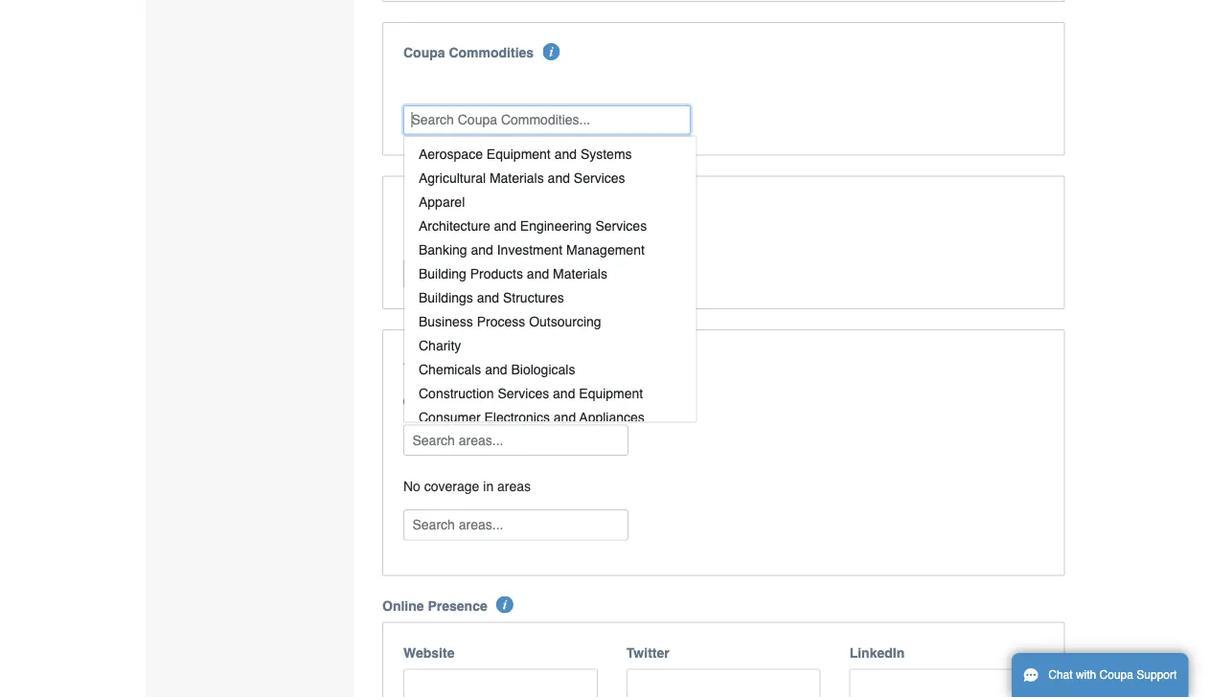 Task type: vqa. For each thing, say whether or not it's contained in the screenshot.
the Chemicals
yes



Task type: describe. For each thing, give the bounding box(es) containing it.
areas
[[403, 352, 441, 368]]

online presence
[[382, 598, 487, 613]]

and up architecture
[[458, 199, 482, 214]]

chat with coupa support
[[1048, 669, 1177, 682]]

coupa commodities
[[403, 45, 534, 60]]

service
[[485, 199, 533, 214]]

0 horizontal spatial equipment
[[487, 146, 551, 161]]

aerospace
[[419, 146, 483, 161]]

twitter
[[626, 645, 669, 660]]

website
[[403, 645, 455, 660]]

Search Coupa Commodities... field
[[403, 105, 691, 134]]

1 vertical spatial equipment
[[579, 385, 643, 401]]

support
[[1137, 669, 1177, 682]]

and down product and service categories
[[494, 218, 516, 233]]

systems
[[581, 146, 632, 161]]

and up the regional
[[485, 361, 507, 377]]

appliances
[[579, 409, 645, 424]]

global
[[419, 394, 458, 409]]

0 horizontal spatial materials
[[490, 170, 544, 185]]

LinkedIn text field
[[850, 669, 1044, 698]]

0 vertical spatial services
[[574, 170, 625, 185]]

building
[[419, 265, 466, 281]]

and left appliances
[[554, 409, 576, 424]]

selected list box
[[397, 237, 1051, 250]]

additional information image
[[498, 350, 515, 368]]

and down biologicals
[[553, 385, 575, 401]]

no coverage in areas
[[403, 479, 531, 494]]

investment
[[497, 241, 563, 257]]

commodities
[[449, 45, 534, 60]]

structures
[[503, 289, 564, 305]]

and down the products
[[477, 289, 499, 305]]

and up structures
[[527, 265, 549, 281]]

Twitter text field
[[626, 669, 821, 698]]

and up categories
[[548, 170, 570, 185]]

and down the search coupa commodities... field
[[554, 146, 577, 161]]

product and service categories
[[403, 199, 606, 214]]

banking
[[419, 241, 467, 257]]

with
[[1076, 669, 1096, 682]]

2 vertical spatial services
[[498, 385, 549, 401]]

outsourcing
[[529, 313, 601, 329]]

chat
[[1048, 669, 1073, 682]]



Task type: locate. For each thing, give the bounding box(es) containing it.
agricultural
[[419, 170, 486, 185]]

list box containing aerospace equipment and systems
[[403, 136, 697, 429]]

presence
[[428, 598, 487, 613]]

1 vertical spatial coupa
[[1100, 669, 1134, 682]]

products
[[470, 265, 523, 281]]

engineering
[[520, 218, 592, 233]]

construction
[[419, 385, 494, 401]]

materials
[[490, 170, 544, 185], [553, 265, 607, 281]]

coupa right with
[[1100, 669, 1134, 682]]

and
[[554, 146, 577, 161], [548, 170, 570, 185], [458, 199, 482, 214], [494, 218, 516, 233], [471, 241, 493, 257], [527, 265, 549, 281], [477, 289, 499, 305], [485, 361, 507, 377], [553, 385, 575, 401], [554, 409, 576, 424]]

charity
[[419, 337, 461, 353]]

and up the products
[[471, 241, 493, 257]]

1 horizontal spatial coupa
[[1100, 669, 1134, 682]]

Search areas... text field
[[405, 426, 627, 455]]

coupa inside button
[[1100, 669, 1134, 682]]

0 vertical spatial materials
[[490, 170, 544, 185]]

linkedin
[[850, 645, 905, 660]]

Search areas... text field
[[405, 510, 627, 540]]

product
[[403, 199, 454, 214]]

1 vertical spatial materials
[[553, 265, 607, 281]]

coupa left commodities
[[403, 45, 445, 60]]

services
[[574, 170, 625, 185], [595, 218, 647, 233], [498, 385, 549, 401]]

process
[[477, 313, 525, 329]]

architecture
[[419, 218, 490, 233]]

None radio
[[471, 396, 484, 408]]

services up electronics
[[498, 385, 549, 401]]

biologicals
[[511, 361, 575, 377]]

consumer
[[419, 409, 481, 424]]

regional
[[487, 394, 540, 409]]

None radio
[[403, 396, 416, 408]]

0 vertical spatial equipment
[[487, 146, 551, 161]]

1 vertical spatial additional information image
[[496, 596, 514, 613]]

aerospace equipment and systems agricultural materials and services apparel architecture and engineering services banking and investment management building products and materials buildings and structures business process outsourcing charity chemicals and biologicals construction services and equipment consumer electronics and appliances
[[419, 146, 647, 424]]

equipment up appliances
[[579, 385, 643, 401]]

areas
[[497, 479, 531, 494]]

apparel
[[419, 194, 465, 209]]

chemicals
[[419, 361, 481, 377]]

management
[[566, 241, 645, 257]]

coverage
[[424, 479, 479, 494]]

additional information image for coupa commodities
[[543, 43, 560, 60]]

list box
[[403, 136, 697, 429]]

in
[[483, 479, 494, 494]]

equipment down the search coupa commodities... field
[[487, 146, 551, 161]]

0 horizontal spatial coupa
[[403, 45, 445, 60]]

additional information image for online presence
[[496, 596, 514, 613]]

coupa
[[403, 45, 445, 60], [1100, 669, 1134, 682]]

additional information image
[[543, 43, 560, 60], [496, 596, 514, 613]]

materials up service in the top left of the page
[[490, 170, 544, 185]]

buildings
[[419, 289, 473, 305]]

materials down management
[[553, 265, 607, 281]]

services up management
[[595, 218, 647, 233]]

1 horizontal spatial additional information image
[[543, 43, 560, 60]]

no
[[403, 479, 421, 494]]

0 vertical spatial additional information image
[[543, 43, 560, 60]]

0 horizontal spatial additional information image
[[496, 596, 514, 613]]

equipment
[[487, 146, 551, 161], [579, 385, 643, 401]]

Website text field
[[403, 669, 598, 698]]

services down the systems
[[574, 170, 625, 185]]

additional information image right commodities
[[543, 43, 560, 60]]

0 vertical spatial coupa
[[403, 45, 445, 60]]

1 vertical spatial services
[[595, 218, 647, 233]]

categories
[[537, 199, 606, 214]]

additional information image right presence
[[496, 596, 514, 613]]

electronics
[[484, 409, 550, 424]]

chat with coupa support button
[[1012, 653, 1188, 698]]

served
[[444, 352, 489, 368]]

1 horizontal spatial materials
[[553, 265, 607, 281]]

areas served
[[403, 352, 489, 368]]

business
[[419, 313, 473, 329]]

online
[[382, 598, 424, 613]]

1 horizontal spatial equipment
[[579, 385, 643, 401]]



